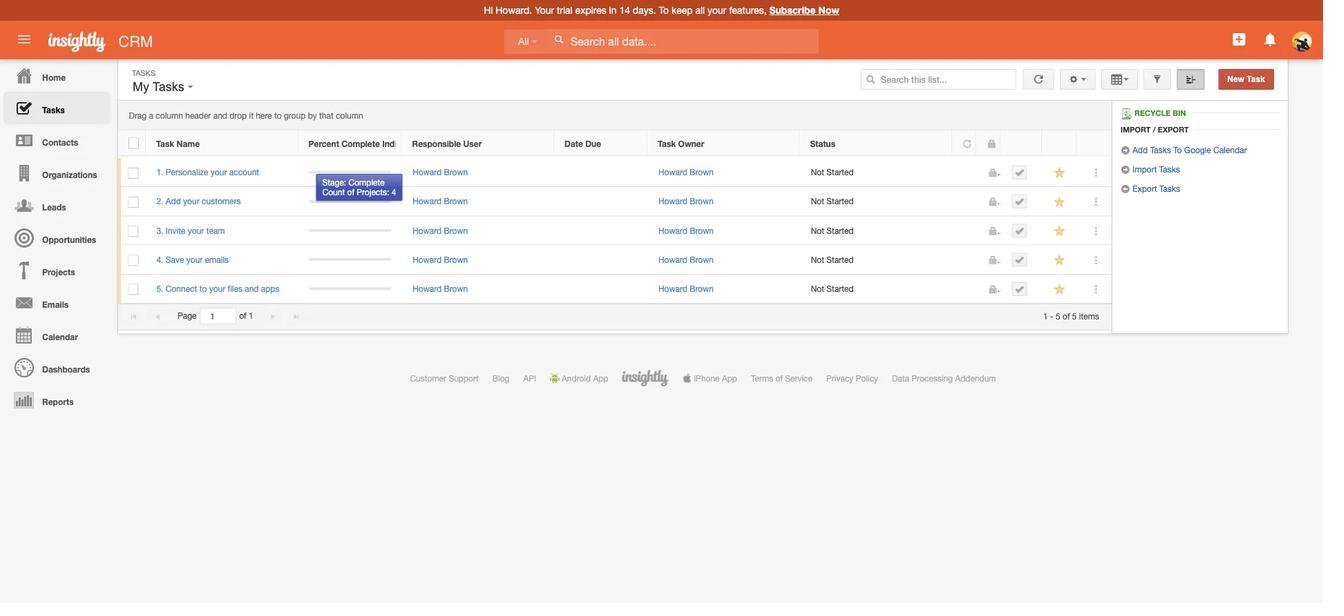 Task type: describe. For each thing, give the bounding box(es) containing it.
0 vertical spatial export
[[1158, 125, 1189, 134]]

started for 4. save your emails
[[827, 255, 854, 265]]

not for 3. invite your team
[[811, 226, 824, 236]]

not started cell for 5. connect to your files and apps
[[800, 275, 953, 304]]

opportunities
[[42, 235, 96, 245]]

import / export
[[1121, 125, 1189, 134]]

mark this task complete image for 2. add your customers
[[1015, 197, 1024, 207]]

emails
[[42, 300, 69, 310]]

api link
[[523, 374, 536, 384]]

new
[[1228, 75, 1245, 84]]

3.
[[156, 226, 163, 236]]

following image for 3. invite your team
[[1053, 225, 1067, 238]]

connect
[[166, 284, 197, 294]]

android app link
[[550, 374, 608, 384]]

reports link
[[3, 384, 111, 417]]

policy
[[856, 374, 878, 384]]

white image
[[554, 35, 564, 44]]

your for team
[[188, 226, 204, 236]]

tasks up my
[[132, 68, 155, 77]]

3. invite your team link
[[156, 226, 232, 236]]

emails link
[[3, 287, 111, 319]]

save
[[166, 255, 184, 265]]

1. personalize your account
[[156, 168, 259, 177]]

task name
[[156, 139, 200, 149]]

not for 2. add your customers
[[811, 197, 824, 206]]

row containing 2. add your customers
[[118, 187, 1112, 217]]

mark this task complete image for 4. save your emails
[[1015, 255, 1024, 265]]

1 - 5 of 5 items
[[1043, 311, 1099, 321]]

crm
[[118, 32, 153, 50]]

new task link
[[1219, 69, 1274, 90]]

tasks for add tasks to google calendar
[[1150, 145, 1171, 155]]

processing
[[912, 374, 953, 384]]

contacts
[[42, 138, 78, 147]]

google
[[1184, 145, 1211, 155]]

privacy policy
[[826, 374, 878, 384]]

items
[[1079, 311, 1099, 321]]

row containing 3. invite your team
[[118, 217, 1112, 246]]

3 press ctrl + space to group column header from the left
[[1077, 131, 1111, 156]]

app for iphone app
[[722, 374, 737, 384]]

2 column from the left
[[336, 111, 363, 121]]

my
[[133, 80, 149, 94]]

expires
[[575, 4, 607, 16]]

home
[[42, 73, 66, 82]]

your right 'all'
[[708, 4, 727, 16]]

1 vertical spatial export
[[1133, 184, 1157, 193]]

of 1
[[239, 311, 253, 321]]

projects
[[42, 267, 75, 277]]

emails
[[205, 255, 229, 265]]

dashboards
[[42, 365, 90, 375]]

header
[[185, 111, 211, 121]]

page
[[178, 311, 197, 321]]

percent
[[309, 139, 339, 149]]

import tasks link
[[1121, 164, 1180, 175]]

that
[[319, 111, 334, 121]]

your for account
[[211, 168, 227, 177]]

customer
[[410, 374, 446, 384]]

refresh list image
[[1032, 75, 1045, 84]]

customer support link
[[410, 374, 479, 384]]

import for import tasks
[[1133, 164, 1157, 174]]

iphone app
[[694, 374, 737, 384]]

opportunities link
[[3, 222, 111, 254]]

repeating task image
[[963, 139, 972, 149]]

following image for 5. connect to your files and apps
[[1053, 283, 1067, 296]]

2.
[[156, 197, 163, 206]]

2 5 from the left
[[1072, 311, 1077, 321]]

files
[[228, 284, 242, 294]]

terms of service
[[751, 374, 813, 384]]

not started cell for 3. invite your team
[[800, 217, 953, 246]]

in
[[609, 4, 617, 16]]

new task
[[1228, 75, 1265, 84]]

1 vertical spatial add
[[166, 197, 181, 206]]

hi howard. your trial expires in 14 days. to keep all your features, subscribe now
[[484, 4, 839, 16]]

4. save your emails
[[156, 255, 229, 265]]

not started for 4. save your emails
[[811, 255, 854, 265]]

now
[[819, 4, 839, 16]]

export tasks
[[1131, 184, 1180, 193]]

recycle bin link
[[1121, 108, 1193, 120]]

Search this list... text field
[[861, 69, 1016, 90]]

row group containing 1. personalize your account
[[118, 158, 1112, 304]]

not started for 2. add your customers
[[811, 197, 854, 206]]

projects link
[[3, 254, 111, 287]]

-
[[1050, 311, 1054, 321]]

circle arrow right image for add tasks to google calendar
[[1121, 146, 1131, 155]]

a
[[149, 111, 153, 121]]

my tasks
[[133, 80, 188, 94]]

not for 1. personalize your account
[[811, 168, 824, 177]]

api
[[523, 374, 536, 384]]

1. personalize your account link
[[156, 168, 266, 177]]

home link
[[3, 59, 111, 92]]

Search all data.... text field
[[546, 29, 819, 54]]

following image for 1. personalize your account
[[1053, 167, 1067, 180]]

due
[[585, 139, 601, 149]]

cog image
[[1069, 75, 1079, 84]]

add tasks to google calendar
[[1131, 145, 1247, 155]]

private task image
[[988, 197, 997, 207]]

2 press ctrl + space to group column header from the left
[[1042, 131, 1077, 156]]

1 horizontal spatial to
[[274, 111, 282, 121]]

all link
[[504, 29, 546, 54]]

date
[[565, 139, 583, 149]]

private task image for 5. connect to your files and apps
[[988, 285, 997, 295]]

reports
[[42, 397, 74, 407]]

projects:
[[357, 188, 389, 197]]

private task image for 4. save your emails
[[988, 256, 997, 265]]

iphone app link
[[682, 374, 737, 384]]

your for customers
[[183, 197, 199, 206]]

terms
[[751, 374, 773, 384]]

days.
[[633, 4, 656, 16]]

3. invite your team
[[156, 226, 225, 236]]

task inside new task link
[[1247, 75, 1265, 84]]

iphone
[[694, 374, 720, 384]]

1.
[[156, 168, 163, 177]]

1 press ctrl + space to group column header from the left
[[1001, 131, 1042, 156]]

stage:
[[322, 178, 346, 187]]

started for 2. add your customers
[[827, 197, 854, 206]]

name
[[177, 139, 200, 149]]

personalize
[[166, 168, 208, 177]]

apps
[[261, 284, 280, 294]]

of right the -
[[1063, 311, 1070, 321]]

task owner
[[658, 139, 704, 149]]

customers
[[202, 197, 241, 206]]

account
[[229, 168, 259, 177]]

tasks for export tasks
[[1160, 184, 1180, 193]]

dashboards link
[[3, 352, 111, 384]]

keep
[[672, 4, 693, 16]]



Task type: locate. For each thing, give the bounding box(es) containing it.
privacy policy link
[[826, 374, 878, 384]]

your right the save
[[186, 255, 203, 265]]

0 horizontal spatial 1
[[249, 311, 253, 321]]

to right here
[[274, 111, 282, 121]]

not started for 5. connect to your files and apps
[[811, 284, 854, 294]]

not started for 1. personalize your account
[[811, 168, 854, 177]]

1 horizontal spatial column
[[336, 111, 363, 121]]

0 vertical spatial add
[[1133, 145, 1148, 155]]

data processing addendum
[[892, 374, 996, 384]]

recycle
[[1135, 109, 1171, 118]]

circle arrow left image
[[1121, 185, 1131, 194]]

leads
[[42, 202, 66, 212]]

to left keep
[[659, 4, 669, 16]]

terms of service link
[[751, 374, 813, 384]]

tasks inside my tasks button
[[152, 80, 184, 94]]

1 field
[[201, 309, 235, 324]]

row group
[[118, 158, 1112, 304]]

by
[[308, 111, 317, 121]]

tasks inside export tasks link
[[1160, 184, 1180, 193]]

column right a
[[156, 111, 183, 121]]

4 started from the top
[[827, 255, 854, 265]]

add up import tasks link
[[1133, 145, 1148, 155]]

4 not from the top
[[811, 255, 824, 265]]

1 vertical spatial and
[[245, 284, 259, 294]]

1 mark this task complete image from the top
[[1015, 168, 1024, 178]]

circle arrow right image
[[1121, 146, 1131, 155], [1121, 165, 1131, 175]]

of right 1 field
[[239, 311, 246, 321]]

3 not started from the top
[[811, 226, 854, 236]]

data processing addendum link
[[892, 374, 996, 384]]

circle arrow right image for import tasks
[[1121, 165, 1131, 175]]

4 following image from the top
[[1053, 283, 1067, 296]]

0 horizontal spatial add
[[166, 197, 181, 206]]

5
[[1056, 311, 1061, 321], [1072, 311, 1077, 321]]

2 app from the left
[[722, 374, 737, 384]]

4
[[392, 188, 396, 197]]

add right "2."
[[166, 197, 181, 206]]

not started cell
[[800, 158, 953, 187], [800, 187, 953, 217], [800, 217, 953, 246], [800, 246, 953, 275], [800, 275, 953, 304]]

row containing 4. save your emails
[[118, 246, 1112, 275]]

0 horizontal spatial to
[[199, 284, 207, 294]]

here
[[256, 111, 272, 121]]

complete for percent
[[342, 139, 380, 149]]

owner
[[678, 139, 704, 149]]

0 horizontal spatial column
[[156, 111, 183, 121]]

started for 5. connect to your files and apps
[[827, 284, 854, 294]]

to left google
[[1174, 145, 1182, 155]]

import for import / export
[[1121, 125, 1151, 134]]

5 started from the top
[[827, 284, 854, 294]]

of inside stage: complete count of projects: 4
[[347, 188, 354, 197]]

5 not started from the top
[[811, 284, 854, 294]]

task for task owner
[[658, 139, 676, 149]]

not started cell for 1. personalize your account
[[800, 158, 953, 187]]

circle arrow right image up "circle arrow left" icon
[[1121, 165, 1131, 175]]

1 horizontal spatial and
[[245, 284, 259, 294]]

1 not started from the top
[[811, 168, 854, 177]]

cell
[[298, 158, 402, 187], [555, 158, 648, 187], [953, 158, 977, 187], [1001, 158, 1043, 187], [555, 187, 648, 217], [953, 187, 977, 217], [1001, 187, 1043, 217], [298, 217, 402, 246], [555, 217, 648, 246], [953, 217, 977, 246], [1001, 217, 1043, 246], [298, 246, 402, 275], [555, 246, 648, 275], [953, 246, 977, 275], [1001, 246, 1043, 275], [298, 275, 402, 304], [555, 275, 648, 304], [953, 275, 977, 304], [1001, 275, 1043, 304]]

3 mark this task complete image from the top
[[1015, 255, 1024, 265]]

import tasks
[[1131, 164, 1180, 174]]

row containing 1. personalize your account
[[118, 158, 1112, 187]]

howard.
[[496, 4, 532, 16]]

1 started from the top
[[827, 168, 854, 177]]

0% complete image
[[309, 200, 391, 203]]

1 circle arrow right image from the top
[[1121, 146, 1131, 155]]

task left owner
[[658, 139, 676, 149]]

data
[[892, 374, 910, 384]]

android
[[562, 374, 591, 384]]

1 vertical spatial calendar
[[42, 332, 78, 342]]

tasks link
[[3, 92, 111, 124]]

subscribe
[[769, 4, 816, 16]]

0 vertical spatial import
[[1121, 125, 1151, 134]]

2 mark this task complete image from the top
[[1015, 197, 1024, 207]]

features,
[[729, 4, 767, 16]]

4 row from the top
[[118, 217, 1112, 246]]

press ctrl + space to group column header
[[1001, 131, 1042, 156], [1042, 131, 1077, 156], [1077, 131, 1111, 156]]

4 mark this task complete image from the top
[[1015, 285, 1024, 294]]

app for android app
[[593, 374, 608, 384]]

press ctrl + space to group column header up following icon
[[1042, 131, 1077, 156]]

howard brown
[[413, 168, 468, 177], [658, 168, 714, 177], [413, 197, 468, 206], [658, 197, 714, 206], [413, 226, 468, 236], [658, 226, 714, 236], [413, 255, 468, 265], [658, 255, 714, 265], [413, 284, 468, 294], [658, 284, 714, 294]]

0 horizontal spatial task
[[156, 139, 174, 149]]

1 row from the top
[[118, 131, 1111, 156]]

complete inside stage: complete count of projects: 4
[[349, 178, 385, 187]]

following image
[[1053, 196, 1067, 209]]

your
[[708, 4, 727, 16], [211, 168, 227, 177], [183, 197, 199, 206], [188, 226, 204, 236], [186, 255, 203, 265], [209, 284, 225, 294]]

3 not started cell from the top
[[800, 217, 953, 246]]

export tasks link
[[1121, 184, 1180, 194]]

to
[[659, 4, 669, 16], [1174, 145, 1182, 155]]

show list view filters image
[[1153, 75, 1162, 84]]

0 horizontal spatial calendar
[[42, 332, 78, 342]]

0 vertical spatial circle arrow right image
[[1121, 146, 1131, 155]]

4 not started from the top
[[811, 255, 854, 265]]

1 right 1 field
[[249, 311, 253, 321]]

percent complete indicator responsible user
[[309, 139, 482, 149]]

5 right the -
[[1056, 311, 1061, 321]]

indicator
[[382, 139, 418, 149]]

2 not from the top
[[811, 197, 824, 206]]

3 following image from the top
[[1053, 254, 1067, 267]]

mark this task complete image
[[1015, 168, 1024, 178], [1015, 197, 1024, 207], [1015, 255, 1024, 265], [1015, 285, 1024, 294]]

your left files
[[209, 284, 225, 294]]

1 vertical spatial to
[[199, 284, 207, 294]]

to right connect in the left top of the page
[[199, 284, 207, 294]]

calendar
[[1214, 145, 1247, 155], [42, 332, 78, 342]]

mark this task complete image for 1. personalize your account
[[1015, 168, 1024, 178]]

your left team
[[188, 226, 204, 236]]

5 left items
[[1072, 311, 1077, 321]]

android app
[[562, 374, 608, 384]]

3 not from the top
[[811, 226, 824, 236]]

hi
[[484, 4, 493, 16]]

organizations link
[[3, 157, 111, 189]]

0 vertical spatial to
[[659, 4, 669, 16]]

0 vertical spatial and
[[213, 111, 227, 121]]

app
[[593, 374, 608, 384], [722, 374, 737, 384]]

0 horizontal spatial and
[[213, 111, 227, 121]]

2 not started cell from the top
[[800, 187, 953, 217]]

0 vertical spatial complete
[[342, 139, 380, 149]]

None checkbox
[[128, 284, 139, 296]]

1
[[249, 311, 253, 321], [1043, 311, 1048, 321]]

calendar right google
[[1214, 145, 1247, 155]]

notifications image
[[1262, 31, 1279, 48]]

import left /
[[1121, 125, 1151, 134]]

circle arrow right image inside add tasks to google calendar link
[[1121, 146, 1131, 155]]

import up export tasks link
[[1133, 164, 1157, 174]]

tasks up the contacts link on the top of page
[[42, 105, 65, 115]]

0 vertical spatial to
[[274, 111, 282, 121]]

0 horizontal spatial to
[[659, 4, 669, 16]]

0 horizontal spatial export
[[1133, 184, 1157, 193]]

export right "circle arrow left" icon
[[1133, 184, 1157, 193]]

row
[[118, 131, 1111, 156], [118, 158, 1112, 187], [118, 187, 1112, 217], [118, 217, 1112, 246], [118, 246, 1112, 275], [118, 275, 1112, 304]]

app right android at the left bottom
[[593, 374, 608, 384]]

5 not from the top
[[811, 284, 824, 294]]

0 horizontal spatial 5
[[1056, 311, 1061, 321]]

2 1 from the left
[[1043, 311, 1048, 321]]

1 horizontal spatial task
[[658, 139, 676, 149]]

tasks
[[132, 68, 155, 77], [152, 80, 184, 94], [42, 105, 65, 115], [1150, 145, 1171, 155], [1159, 164, 1180, 174], [1160, 184, 1180, 193]]

contacts link
[[3, 124, 111, 157]]

recycle bin
[[1135, 109, 1186, 118]]

not started cell for 4. save your emails
[[800, 246, 953, 275]]

navigation
[[0, 59, 111, 417]]

row containing 5. connect to your files and apps
[[118, 275, 1112, 304]]

1 horizontal spatial app
[[722, 374, 737, 384]]

1 horizontal spatial export
[[1158, 125, 1189, 134]]

add tasks to google calendar link
[[1121, 145, 1247, 155]]

1 following image from the top
[[1053, 167, 1067, 180]]

press ctrl + space to group column header left /
[[1077, 131, 1111, 156]]

all
[[695, 4, 705, 16]]

of right terms
[[776, 374, 783, 384]]

0 horizontal spatial app
[[593, 374, 608, 384]]

private task image for 1. personalize your account
[[988, 168, 997, 178]]

leads link
[[3, 189, 111, 222]]

privacy
[[826, 374, 854, 384]]

stage: complete count of projects: 4
[[322, 178, 396, 197]]

1 left the -
[[1043, 311, 1048, 321]]

not started cell for 2. add your customers
[[800, 187, 953, 217]]

2 started from the top
[[827, 197, 854, 206]]

tasks right my
[[152, 80, 184, 94]]

1 not from the top
[[811, 168, 824, 177]]

tasks down add tasks to google calendar link
[[1159, 164, 1180, 174]]

howard
[[413, 168, 442, 177], [658, 168, 688, 177], [413, 197, 442, 206], [658, 197, 688, 206], [413, 226, 442, 236], [658, 226, 688, 236], [413, 255, 442, 265], [658, 255, 688, 265], [413, 284, 442, 294], [658, 284, 688, 294]]

bin
[[1173, 109, 1186, 118]]

1 column from the left
[[156, 111, 183, 121]]

not for 5. connect to your files and apps
[[811, 284, 824, 294]]

not for 4. save your emails
[[811, 255, 824, 265]]

1 horizontal spatial 1
[[1043, 311, 1048, 321]]

6 row from the top
[[118, 275, 1112, 304]]

private task image
[[987, 139, 996, 149], [988, 168, 997, 178], [988, 227, 997, 236], [988, 256, 997, 265], [988, 285, 997, 295]]

responsible
[[412, 139, 461, 149]]

5 not started cell from the top
[[800, 275, 953, 304]]

1 5 from the left
[[1056, 311, 1061, 321]]

5. connect to your files and apps link
[[156, 284, 286, 294]]

tasks up import tasks on the right of the page
[[1150, 145, 1171, 155]]

1 app from the left
[[593, 374, 608, 384]]

1 vertical spatial import
[[1133, 164, 1157, 174]]

my tasks button
[[129, 77, 197, 97]]

mark this task complete image
[[1015, 226, 1024, 236]]

1 horizontal spatial add
[[1133, 145, 1148, 155]]

complete up projects:
[[349, 178, 385, 187]]

following image
[[1053, 167, 1067, 180], [1053, 225, 1067, 238], [1053, 254, 1067, 267], [1053, 283, 1067, 296]]

1 horizontal spatial calendar
[[1214, 145, 1247, 155]]

app right iphone
[[722, 374, 737, 384]]

row containing task name
[[118, 131, 1111, 156]]

private task image for 3. invite your team
[[988, 227, 997, 236]]

4 not started cell from the top
[[800, 246, 953, 275]]

of up 0% complete image
[[347, 188, 354, 197]]

subscribe now link
[[769, 4, 839, 16]]

customer support
[[410, 374, 479, 384]]

circle arrow right image inside import tasks link
[[1121, 165, 1131, 175]]

tasks for my tasks
[[152, 80, 184, 94]]

press ctrl + space to group column header right repeating task 'image'
[[1001, 131, 1042, 156]]

5 row from the top
[[118, 246, 1112, 275]]

all
[[518, 36, 529, 47]]

your left account
[[211, 168, 227, 177]]

show sidebar image
[[1186, 75, 1196, 84]]

it
[[249, 111, 254, 121]]

1 vertical spatial to
[[1174, 145, 1182, 155]]

5. connect to your files and apps
[[156, 284, 280, 294]]

circle arrow right image up import tasks link
[[1121, 146, 1131, 155]]

blog
[[493, 374, 510, 384]]

1 vertical spatial circle arrow right image
[[1121, 165, 1131, 175]]

following image for 4. save your emails
[[1053, 254, 1067, 267]]

task for task name
[[156, 139, 174, 149]]

3 started from the top
[[827, 226, 854, 236]]

and left drop
[[213, 111, 227, 121]]

tasks inside tasks link
[[42, 105, 65, 115]]

export down bin
[[1158, 125, 1189, 134]]

drag
[[129, 111, 147, 121]]

tasks inside import tasks link
[[1159, 164, 1180, 174]]

search image
[[866, 75, 875, 84]]

not started for 3. invite your team
[[811, 226, 854, 236]]

2 not started from the top
[[811, 197, 854, 206]]

calendar up dashboards "link"
[[42, 332, 78, 342]]

task right new
[[1247, 75, 1265, 84]]

2 row from the top
[[118, 158, 1112, 187]]

1 horizontal spatial to
[[1174, 145, 1182, 155]]

1 not started cell from the top
[[800, 158, 953, 187]]

task
[[1247, 75, 1265, 84], [156, 139, 174, 149], [658, 139, 676, 149]]

blog link
[[493, 374, 510, 384]]

started for 3. invite your team
[[827, 226, 854, 236]]

3 row from the top
[[118, 187, 1112, 217]]

drag a column header and drop it here to group by that column
[[129, 111, 363, 121]]

add
[[1133, 145, 1148, 155], [166, 197, 181, 206]]

addendum
[[955, 374, 996, 384]]

14
[[619, 4, 630, 16]]

mark this task complete image for 5. connect to your files and apps
[[1015, 285, 1024, 294]]

2 circle arrow right image from the top
[[1121, 165, 1131, 175]]

team
[[206, 226, 225, 236]]

navigation containing home
[[0, 59, 111, 417]]

None checkbox
[[129, 138, 139, 149], [128, 168, 139, 179], [128, 197, 139, 208], [128, 226, 139, 237], [128, 255, 139, 266], [129, 138, 139, 149], [128, 168, 139, 179], [128, 197, 139, 208], [128, 226, 139, 237], [128, 255, 139, 266]]

calendar link
[[3, 319, 111, 352]]

and right files
[[245, 284, 259, 294]]

tasks inside add tasks to google calendar link
[[1150, 145, 1171, 155]]

2 horizontal spatial task
[[1247, 75, 1265, 84]]

user
[[463, 139, 482, 149]]

0 vertical spatial calendar
[[1214, 145, 1247, 155]]

tasks down import tasks on the right of the page
[[1160, 184, 1180, 193]]

trial
[[557, 4, 573, 16]]

1 horizontal spatial 5
[[1072, 311, 1077, 321]]

your up 3. invite your team
[[183, 197, 199, 206]]

complete for stage:
[[349, 178, 385, 187]]

not started
[[811, 168, 854, 177], [811, 197, 854, 206], [811, 226, 854, 236], [811, 255, 854, 265], [811, 284, 854, 294]]

organizations
[[42, 170, 97, 180]]

1 1 from the left
[[249, 311, 253, 321]]

task left the name
[[156, 139, 174, 149]]

started for 1. personalize your account
[[827, 168, 854, 177]]

service
[[785, 374, 813, 384]]

1 vertical spatial complete
[[349, 178, 385, 187]]

column right that
[[336, 111, 363, 121]]

complete right percent
[[342, 139, 380, 149]]

2 following image from the top
[[1053, 225, 1067, 238]]

your for emails
[[186, 255, 203, 265]]

tasks for import tasks
[[1159, 164, 1180, 174]]



Task type: vqa. For each thing, say whether or not it's contained in the screenshot.
Mark This Task Complete icon corresponding to 2. Add your customers
yes



